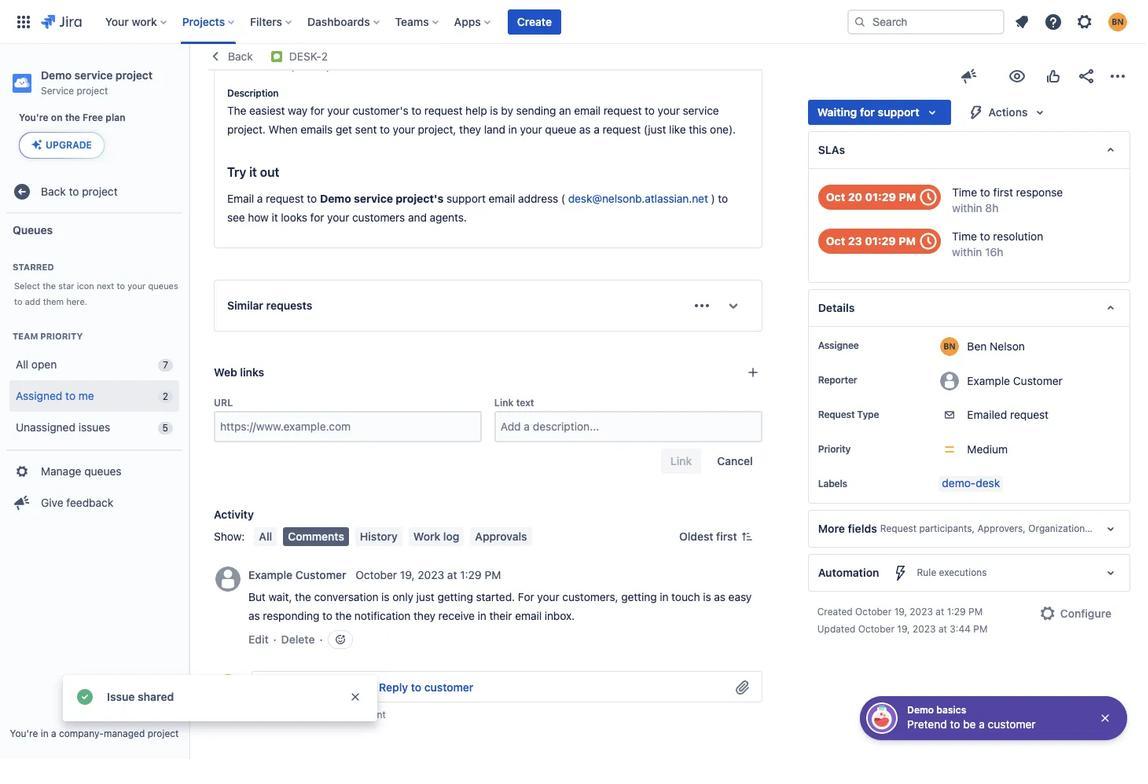 Task type: vqa. For each thing, say whether or not it's contained in the screenshot.
Manage
yes



Task type: describe. For each thing, give the bounding box(es) containing it.
for
[[518, 591, 535, 604]]

their
[[490, 610, 513, 623]]

ben nelson
[[968, 340, 1026, 353]]

your up 'like'
[[658, 104, 680, 117]]

reply to customer button
[[370, 676, 483, 701]]

just
[[417, 591, 435, 604]]

assignee pin to top. only you can see pinned fields. image
[[863, 340, 875, 352]]

within inside 'time to first response within 8h'
[[953, 201, 983, 215]]

it inside ) to see how it looks for your customers and agents.
[[272, 211, 278, 224]]

log
[[444, 530, 460, 544]]

give feedback image
[[961, 67, 979, 86]]

oct for oct 20 01:29 pm
[[827, 190, 846, 204]]

open
[[31, 358, 57, 371]]

all open
[[16, 358, 57, 371]]

2 vertical spatial service
[[354, 192, 393, 205]]

see
[[227, 211, 245, 224]]

assignee
[[819, 340, 860, 352]]

waiting for support button
[[808, 100, 952, 125]]

0 vertical spatial at
[[448, 569, 457, 582]]

1 vertical spatial at
[[936, 607, 945, 618]]

newest first image
[[741, 531, 753, 544]]

example customer raised this request via email
[[256, 39, 502, 53]]

desk@nelsonb.atlassian.net link
[[569, 192, 709, 205]]

view
[[256, 61, 277, 72]]

edit
[[249, 633, 269, 647]]

) to see how it looks for your customers and agents.
[[227, 192, 732, 224]]

type
[[858, 409, 880, 421]]

team
[[13, 331, 38, 341]]

2 getting from the left
[[622, 591, 657, 604]]

out
[[260, 165, 280, 179]]

configure link
[[1030, 602, 1122, 627]]

actions
[[989, 105, 1028, 119]]

email a request to demo service project's support email address ( desk@nelsonb.atlassian.net
[[227, 192, 709, 205]]

manage queues button
[[6, 456, 183, 488]]

pm right 23
[[899, 234, 917, 248]]

and
[[408, 211, 427, 224]]

wait,
[[269, 591, 292, 604]]

in left their
[[478, 610, 487, 623]]

land
[[484, 123, 506, 136]]

menu bar containing all
[[251, 528, 535, 547]]

project inside back to project link
[[82, 185, 118, 198]]

1 horizontal spatial 2
[[322, 50, 328, 63]]

select
[[14, 281, 40, 291]]

pm up 3:44
[[969, 607, 984, 618]]

a left company-
[[51, 728, 56, 740]]

copy link to issue image
[[325, 50, 338, 62]]

0 horizontal spatial email
[[227, 192, 254, 205]]

icon
[[77, 281, 94, 291]]

Search field
[[848, 9, 1005, 34]]

automation
[[819, 566, 880, 580]]

comments button
[[283, 528, 349, 547]]

demo-
[[943, 477, 977, 490]]

responding
[[263, 610, 320, 623]]

your down customer's
[[393, 123, 415, 136]]

apps
[[454, 15, 481, 28]]

they inside the easiest way for your customer's to request help is by sending an email request to your service project. when emails get sent to your project, they land in your queue as a request (just like this one).
[[459, 123, 481, 136]]

2 vertical spatial as
[[249, 610, 260, 623]]

details
[[819, 301, 855, 315]]

service inside the easiest way for your customer's to request help is by sending an email request to your service project. when emails get sent to your project, they land in your queue as a request (just like this one).
[[683, 104, 720, 117]]

Add a description... field
[[496, 413, 761, 441]]

0 vertical spatial october
[[356, 569, 397, 582]]

clockicon image for oct 20 01:29 pm
[[917, 185, 942, 210]]

1 vertical spatial example customer
[[249, 569, 347, 582]]

to left add on the top left of the page
[[14, 297, 22, 307]]

link text
[[495, 397, 535, 409]]

sidebar navigation image
[[171, 63, 206, 94]]

only
[[393, 591, 414, 604]]

primary element
[[9, 0, 848, 44]]

similar
[[227, 299, 264, 312]]

response
[[1017, 186, 1064, 199]]

emails
[[301, 123, 333, 136]]

2 inside 'team priority' group
[[163, 391, 168, 403]]

3:44
[[951, 624, 971, 636]]

in left touch
[[660, 591, 669, 604]]

1 horizontal spatial example customer
[[968, 374, 1063, 387]]

labels pin to top. only you can see pinned fields. image
[[851, 478, 864, 491]]

pm left 'copy link to comment' "icon"
[[485, 569, 501, 582]]

queues inside button
[[84, 465, 122, 478]]

1 vertical spatial 2023
[[910, 607, 934, 618]]

emailed
[[968, 408, 1008, 422]]

more
[[819, 522, 846, 536]]

project down the shared
[[148, 728, 179, 740]]

time for time to first response within 8h
[[953, 186, 978, 199]]

labels
[[819, 478, 848, 490]]

back to project
[[41, 185, 118, 198]]

link to a web page image
[[747, 367, 760, 379]]

in left copy link to issue icon
[[316, 61, 324, 72]]

details element
[[808, 290, 1131, 327]]

within 16h button
[[953, 245, 1004, 260]]

1 vertical spatial 19,
[[895, 607, 908, 618]]

back for back to project
[[41, 185, 66, 198]]

as inside the easiest way for your customer's to request help is by sending an email request to your service project. when emails get sent to your project, they land in your queue as a request (just like this one).
[[580, 123, 591, 136]]

rule
[[918, 567, 937, 579]]

work
[[132, 15, 157, 28]]

for inside the easiest way for your customer's to request help is by sending an email request to your service project. when emails get sent to your project, they land in your queue as a request (just like this one).
[[311, 104, 325, 117]]

automation element
[[808, 555, 1131, 592]]

this inside the easiest way for your customer's to request help is by sending an email request to your service project. when emails get sent to your project, they land in your queue as a request (just like this one).
[[689, 123, 708, 136]]

star
[[58, 281, 74, 291]]

configure
[[1061, 607, 1112, 621]]

but wait, the conversation is only just getting started. for your customers, getting in touch is as easy as responding to the notification they receive in their email inbox.
[[249, 591, 755, 623]]

cancel
[[718, 455, 753, 468]]

copy link to comment image
[[505, 569, 517, 581]]

actions image
[[1109, 67, 1128, 86]]

you're for you're on the free plan
[[19, 112, 49, 124]]

the right on
[[65, 112, 80, 124]]

actions button
[[958, 100, 1060, 125]]

oct 23 01:29 pm
[[827, 234, 917, 248]]

priority inside group
[[40, 331, 83, 341]]

is inside the easiest way for your customer's to request help is by sending an email request to your service project. when emails get sent to your project, they land in your queue as a request (just like this one).
[[490, 104, 499, 117]]

comments
[[288, 530, 345, 544]]

your down sending
[[520, 123, 543, 136]]

service request image
[[270, 50, 283, 63]]

press
[[289, 709, 313, 721]]

project.
[[227, 123, 266, 136]]

sent
[[355, 123, 377, 136]]

text
[[517, 397, 535, 409]]

team priority group
[[6, 315, 183, 450]]

to inside time to resolution within 16h
[[981, 230, 991, 243]]

pro
[[252, 709, 268, 721]]

1 vertical spatial october
[[856, 607, 892, 618]]

teams
[[395, 15, 429, 28]]

they inside but wait, the conversation is only just getting started. for your customers, getting in touch is as easy as responding to the notification they receive in their email inbox.
[[414, 610, 436, 623]]

to inside ) to see how it looks for your customers and agents.
[[719, 192, 729, 205]]

conversation
[[314, 591, 379, 604]]

work log button
[[409, 528, 464, 547]]

show image
[[721, 293, 746, 319]]

to up the (just
[[645, 104, 655, 117]]

1 horizontal spatial priority
[[819, 444, 851, 456]]

1 vertical spatial customer
[[1014, 374, 1063, 387]]

0 vertical spatial 2023
[[418, 569, 445, 582]]

first inside oldest first "button"
[[717, 530, 738, 544]]

queues inside select the star icon next to your queues to add them here.
[[148, 281, 178, 291]]

appswitcher icon image
[[14, 12, 33, 31]]

details
[[705, 39, 740, 53]]

0 horizontal spatial it
[[249, 165, 257, 179]]

0 vertical spatial example
[[256, 39, 301, 53]]

1 vertical spatial example
[[968, 374, 1011, 387]]

2 vertical spatial 2023
[[913, 624, 937, 636]]

projects
[[182, 15, 225, 28]]

started.
[[476, 591, 515, 604]]

for inside dropdown button
[[861, 105, 876, 119]]

2 vertical spatial 19,
[[898, 624, 911, 636]]

create
[[518, 15, 552, 28]]

success image
[[76, 688, 94, 707]]

all for all open
[[16, 358, 28, 371]]

demo-desk
[[943, 477, 1001, 490]]

close image
[[1100, 713, 1112, 725]]

your inside ) to see how it looks for your customers and agents.
[[327, 211, 350, 224]]

unassigned
[[16, 421, 76, 434]]

teams button
[[391, 9, 445, 34]]

0 horizontal spatial is
[[382, 591, 390, 604]]

your inside select the star icon next to your queues to add them here.
[[128, 281, 146, 291]]

1:29 inside created october 19, 2023 at 1:29 pm updated october 19, 2023 at 3:44 pm
[[948, 607, 967, 618]]

emailed request
[[968, 408, 1050, 422]]

reply
[[379, 682, 408, 695]]

2 vertical spatial customer
[[296, 569, 347, 582]]

desk@nelsonb.atlassian.net
[[569, 192, 709, 205]]

dashboards button
[[303, 9, 386, 34]]

company-
[[59, 728, 104, 740]]

when
[[269, 123, 298, 136]]

ben
[[968, 340, 988, 353]]

via
[[456, 39, 470, 53]]

you're for you're in a company-managed project
[[10, 728, 38, 740]]

history
[[360, 530, 398, 544]]

requests
[[266, 299, 313, 312]]

pm right 20
[[900, 190, 917, 204]]

more fields element
[[808, 511, 1131, 548]]

give feedback button
[[6, 488, 183, 519]]



Task type: locate. For each thing, give the bounding box(es) containing it.
group
[[6, 450, 183, 524]]

5
[[163, 422, 168, 434]]

getting left touch
[[622, 591, 657, 604]]

1 vertical spatial 01:29
[[866, 234, 897, 248]]

inbox.
[[545, 610, 575, 623]]

this
[[393, 39, 411, 53], [689, 123, 708, 136]]

clockicon image for oct 23 01:29 pm
[[917, 229, 942, 254]]

0 vertical spatial service
[[74, 68, 113, 82]]

1 vertical spatial service
[[683, 104, 720, 117]]

project down upgrade
[[82, 185, 118, 198]]

within inside time to resolution within 16h
[[953, 245, 983, 259]]

1 vertical spatial they
[[414, 610, 436, 623]]

back up queues
[[41, 185, 66, 198]]

2023 up just
[[418, 569, 445, 582]]

all inside 'team priority' group
[[16, 358, 28, 371]]

your inside but wait, the conversation is only just getting started. for your customers, getting in touch is as easy as responding to the notification they receive in their email inbox.
[[538, 591, 560, 604]]

0 horizontal spatial priority
[[40, 331, 83, 341]]

to down upgrade
[[69, 185, 79, 198]]

1 vertical spatial within
[[953, 245, 983, 259]]

show:
[[214, 530, 245, 544]]

customer inside demo basics pretend to be a customer
[[989, 718, 1036, 732]]

customer up portal
[[303, 39, 355, 53]]

your right next
[[128, 281, 146, 291]]

your
[[328, 104, 350, 117], [658, 104, 680, 117], [393, 123, 415, 136], [520, 123, 543, 136], [327, 211, 350, 224], [128, 281, 146, 291], [538, 591, 560, 604]]

profile image of ben nelson image
[[216, 675, 241, 700]]

october up only
[[356, 569, 397, 582]]

2 clockicon image from the top
[[917, 229, 942, 254]]

2 01:29 from the top
[[866, 234, 897, 248]]

free
[[83, 112, 103, 124]]

demo
[[41, 68, 72, 82], [320, 192, 351, 205], [908, 705, 935, 717]]

add internal note button
[[253, 676, 361, 701]]

they down just
[[414, 610, 436, 623]]

waiting for support
[[818, 105, 920, 119]]

email right via
[[473, 39, 502, 53]]

you're left on
[[19, 112, 49, 124]]

1 vertical spatial time
[[953, 230, 978, 243]]

vote options: no one has voted for this issue yet. image
[[1045, 67, 1064, 86]]

1 vertical spatial 1:29
[[948, 607, 967, 618]]

to left be
[[951, 718, 961, 732]]

0 vertical spatial email
[[473, 39, 502, 53]]

example
[[256, 39, 301, 53], [968, 374, 1011, 387], [249, 569, 293, 582]]

all right show:
[[259, 530, 272, 544]]

2 horizontal spatial is
[[704, 591, 712, 604]]

project up the 'plan' in the top left of the page
[[115, 68, 153, 82]]

for right waiting in the top right of the page
[[861, 105, 876, 119]]

this right 'like'
[[689, 123, 708, 136]]

to up looks
[[307, 192, 317, 205]]

starred group
[[6, 245, 183, 315]]

your up get
[[328, 104, 350, 117]]

to inside button
[[411, 682, 422, 695]]

manage
[[41, 465, 81, 478]]

1 horizontal spatial is
[[490, 104, 499, 117]]

time for time to resolution within 16h
[[953, 230, 978, 243]]

email left address
[[489, 192, 516, 205]]

desk
[[977, 477, 1001, 490]]

to up 8h
[[981, 186, 991, 199]]

at left 3:44
[[939, 624, 948, 636]]

example customer up the emailed request
[[968, 374, 1063, 387]]

priority up open
[[40, 331, 83, 341]]

demo basics pretend to be a customer
[[908, 705, 1036, 732]]

0 vertical spatial this
[[393, 39, 411, 53]]

sending
[[517, 104, 556, 117]]

description
[[227, 87, 279, 99]]

0 horizontal spatial this
[[393, 39, 411, 53]]

by
[[501, 104, 514, 117]]

try it out
[[227, 165, 280, 179]]

16h
[[986, 245, 1004, 259]]

in right land on the top of page
[[509, 123, 517, 136]]

support inside waiting for support dropdown button
[[878, 105, 920, 119]]

demo inside demo basics pretend to be a customer
[[908, 705, 935, 717]]

as down but at the bottom of page
[[249, 610, 260, 623]]

service up free
[[74, 68, 113, 82]]

is left by
[[490, 104, 499, 117]]

issue shared
[[107, 691, 174, 704]]

customer up 'conversation'
[[296, 569, 347, 582]]

time up within 16h button
[[953, 230, 978, 243]]

01:29 right 23
[[866, 234, 897, 248]]

2 within from the top
[[953, 245, 983, 259]]

0 vertical spatial 2
[[322, 50, 328, 63]]

1 vertical spatial customer
[[989, 718, 1036, 732]]

time to first response within 8h
[[953, 186, 1064, 215]]

0 horizontal spatial first
[[717, 530, 738, 544]]

1 vertical spatial it
[[272, 211, 278, 224]]

2023 left 3:44
[[913, 624, 937, 636]]

01:29
[[866, 190, 897, 204], [866, 234, 897, 248]]

for right looks
[[310, 211, 324, 224]]

1 vertical spatial 2
[[163, 391, 168, 403]]

nelson
[[991, 340, 1026, 353]]

project
[[115, 68, 153, 82], [77, 85, 108, 97], [82, 185, 118, 198], [148, 728, 179, 740]]

rule executions
[[918, 567, 988, 579]]

pro tip: press m to comment
[[252, 709, 386, 721]]

0 vertical spatial customer
[[303, 39, 355, 53]]

0 vertical spatial within
[[953, 201, 983, 215]]

1 vertical spatial all
[[259, 530, 272, 544]]

example customer
[[968, 374, 1063, 387], [249, 569, 347, 582]]

is left only
[[382, 591, 390, 604]]

within left 8h
[[953, 201, 983, 215]]

23
[[849, 234, 863, 248]]

project up free
[[77, 85, 108, 97]]

demo for demo service project
[[41, 68, 72, 82]]

first inside 'time to first response within 8h'
[[994, 186, 1014, 199]]

managed
[[104, 728, 145, 740]]

pm right 3:44
[[974, 624, 988, 636]]

to left me at the bottom left of the page
[[65, 389, 76, 402]]

all inside button
[[259, 530, 272, 544]]

1 vertical spatial you're
[[10, 728, 38, 740]]

2 horizontal spatial as
[[715, 591, 726, 604]]

it right try
[[249, 165, 257, 179]]

projects button
[[178, 9, 241, 34]]

queues up give feedback button
[[84, 465, 122, 478]]

example up emailed
[[968, 374, 1011, 387]]

plan
[[106, 112, 126, 124]]

the up responding
[[295, 591, 311, 604]]

to right reply
[[411, 682, 422, 695]]

dismiss image
[[349, 691, 362, 704]]

issues
[[78, 421, 110, 434]]

back for back
[[228, 50, 253, 63]]

banner
[[0, 0, 1147, 44]]

0 vertical spatial all
[[16, 358, 28, 371]]

1 horizontal spatial service
[[354, 192, 393, 205]]

clockicon image left within 8h button
[[917, 185, 942, 210]]

1 horizontal spatial all
[[259, 530, 272, 544]]

for inside ) to see how it looks for your customers and agents.
[[310, 211, 324, 224]]

to up within 16h button
[[981, 230, 991, 243]]

tip:
[[270, 709, 286, 721]]

to inside but wait, the conversation is only just getting started. for your customers, getting in touch is as easy as responding to the notification they receive in their email inbox.
[[323, 610, 333, 623]]

medium
[[968, 443, 1009, 456]]

reporter
[[819, 375, 858, 386]]

8h
[[986, 201, 999, 215]]

1 getting from the left
[[438, 591, 473, 604]]

1 vertical spatial demo
[[320, 192, 351, 205]]

0 vertical spatial as
[[580, 123, 591, 136]]

customers
[[352, 211, 405, 224]]

1 clockicon image from the top
[[917, 185, 942, 210]]

0 vertical spatial oct
[[827, 190, 846, 204]]

share image
[[1078, 67, 1097, 86]]

to inside 'team priority' group
[[65, 389, 76, 402]]

activity
[[214, 508, 254, 521]]

https://www.example.com field
[[216, 413, 481, 441]]

0 vertical spatial first
[[994, 186, 1014, 199]]

customers,
[[563, 591, 619, 604]]

a inside the easiest way for your customer's to request help is by sending an email request to your service project. when emails get sent to your project, they land in your queue as a request (just like this one).
[[594, 123, 600, 136]]

your profile and settings image
[[1109, 12, 1128, 31]]

request
[[414, 39, 453, 53], [280, 61, 314, 72], [425, 104, 463, 117], [604, 104, 642, 117], [603, 123, 641, 136], [266, 192, 304, 205], [1011, 408, 1050, 422]]

01:29 for 20
[[866, 190, 897, 204]]

0 vertical spatial priority
[[40, 331, 83, 341]]

add reaction image
[[334, 634, 347, 647]]

time inside time to resolution within 16h
[[953, 230, 978, 243]]

service inside demo service project service project
[[74, 68, 113, 82]]

one).
[[711, 123, 736, 136]]

0 horizontal spatial service
[[74, 68, 113, 82]]

0 vertical spatial demo
[[41, 68, 72, 82]]

2023 down the rule
[[910, 607, 934, 618]]

0 horizontal spatial customer
[[425, 682, 474, 695]]

demo inside demo service project service project
[[41, 68, 72, 82]]

1 horizontal spatial this
[[689, 123, 708, 136]]

1 horizontal spatial email
[[473, 39, 502, 53]]

1 horizontal spatial customer
[[989, 718, 1036, 732]]

all for all
[[259, 530, 272, 544]]

a right the queue
[[594, 123, 600, 136]]

time
[[953, 186, 978, 199], [953, 230, 978, 243]]

1 vertical spatial email
[[227, 192, 254, 205]]

your work
[[105, 15, 157, 28]]

jira image
[[41, 12, 82, 31], [41, 12, 82, 31]]

they down help
[[459, 123, 481, 136]]

to right m
[[333, 709, 342, 721]]

01:29 right 20
[[866, 190, 897, 204]]

2 oct from the top
[[827, 234, 846, 248]]

2 vertical spatial at
[[939, 624, 948, 636]]

2 horizontal spatial demo
[[908, 705, 935, 717]]

is right touch
[[704, 591, 712, 604]]

the
[[227, 104, 247, 117]]

it right how
[[272, 211, 278, 224]]

delete button
[[281, 632, 315, 648]]

notification
[[355, 610, 411, 623]]

back to project link
[[6, 176, 183, 208]]

0 vertical spatial 1:29
[[460, 569, 482, 582]]

you're left company-
[[10, 728, 38, 740]]

all left open
[[16, 358, 28, 371]]

priority
[[40, 331, 83, 341], [819, 444, 851, 456]]

web links
[[214, 366, 264, 379]]

pretend
[[908, 718, 948, 732]]

basics
[[937, 705, 967, 717]]

demo service project service project
[[41, 68, 153, 97]]

back link
[[205, 44, 258, 69]]

demo for demo basics
[[908, 705, 935, 717]]

filters button
[[246, 9, 298, 34]]

1 vertical spatial this
[[689, 123, 708, 136]]

at down "log" at the bottom left
[[448, 569, 457, 582]]

1 01:29 from the top
[[866, 190, 897, 204]]

priority pin to top. only you can see pinned fields. image
[[854, 444, 867, 456]]

at down "rule executions"
[[936, 607, 945, 618]]

0 vertical spatial clockicon image
[[917, 185, 942, 210]]

0 vertical spatial queues
[[148, 281, 178, 291]]

email inside but wait, the conversation is only just getting started. for your customers, getting in touch is as easy as responding to the notification they receive in their email inbox.
[[515, 610, 542, 623]]

for up the 'emails'
[[311, 104, 325, 117]]

example up view
[[256, 39, 301, 53]]

1 horizontal spatial 1:29
[[948, 607, 967, 618]]

1 horizontal spatial as
[[580, 123, 591, 136]]

help
[[466, 104, 487, 117]]

0 horizontal spatial as
[[249, 610, 260, 623]]

hide
[[678, 39, 702, 53]]

back left view
[[228, 50, 253, 63]]

web
[[214, 366, 237, 379]]

clockicon image
[[917, 185, 942, 210], [917, 229, 942, 254]]

0 vertical spatial it
[[249, 165, 257, 179]]

settings image
[[1076, 12, 1095, 31]]

1 vertical spatial support
[[447, 192, 486, 205]]

2 horizontal spatial service
[[683, 104, 720, 117]]

0 vertical spatial 19,
[[400, 569, 415, 582]]

01:29 for 23
[[866, 234, 897, 248]]

portal
[[327, 61, 353, 72]]

1 vertical spatial first
[[717, 530, 738, 544]]

slas element
[[808, 131, 1131, 169]]

1 horizontal spatial demo
[[320, 192, 351, 205]]

email right 'an' at the left
[[574, 104, 601, 117]]

0 horizontal spatial demo
[[41, 68, 72, 82]]

a up how
[[257, 192, 263, 205]]

more fields
[[819, 522, 878, 536]]

demo up pretend
[[908, 705, 935, 717]]

the down 'conversation'
[[336, 610, 352, 623]]

clockicon image left within 16h button
[[917, 229, 942, 254]]

in inside the easiest way for your customer's to request help is by sending an email request to your service project. when emails get sent to your project, they land in your queue as a request (just like this one).
[[509, 123, 517, 136]]

to right )
[[719, 192, 729, 205]]

email inside the easiest way for your customer's to request help is by sending an email request to your service project. when emails get sent to your project, they land in your queue as a request (just like this one).
[[574, 104, 601, 117]]

in left company-
[[41, 728, 49, 740]]

1 within from the top
[[953, 201, 983, 215]]

1 horizontal spatial they
[[459, 123, 481, 136]]

0 vertical spatial 01:29
[[866, 190, 897, 204]]

example customer up wait,
[[249, 569, 347, 582]]

1 horizontal spatial queues
[[148, 281, 178, 291]]

1 oct from the top
[[827, 190, 846, 204]]

example up wait,
[[249, 569, 293, 582]]

delete
[[281, 633, 315, 647]]

0 vertical spatial you're
[[19, 112, 49, 124]]

getting up receive
[[438, 591, 473, 604]]

october right created
[[856, 607, 892, 618]]

0 horizontal spatial getting
[[438, 591, 473, 604]]

on
[[51, 112, 63, 124]]

0 horizontal spatial they
[[414, 610, 436, 623]]

0 vertical spatial back
[[228, 50, 253, 63]]

demo up service
[[41, 68, 72, 82]]

hide details
[[678, 39, 740, 53]]

to inside demo basics pretend to be a customer
[[951, 718, 961, 732]]

1 vertical spatial oct
[[827, 234, 846, 248]]

note
[[328, 682, 351, 695]]

touch
[[672, 591, 701, 604]]

email down the for
[[515, 610, 542, 623]]

support right waiting in the top right of the page
[[878, 105, 920, 119]]

1 horizontal spatial support
[[878, 105, 920, 119]]

20
[[849, 190, 863, 204]]

oct 20 01:29 pm
[[827, 190, 917, 204]]

notifications image
[[1013, 12, 1032, 31]]

support up agents.
[[447, 192, 486, 205]]

slas
[[819, 143, 846, 157]]

as left easy
[[715, 591, 726, 604]]

fields
[[849, 522, 878, 536]]

0 horizontal spatial all
[[16, 358, 28, 371]]

watch options: you are not watching this issue, 0 people watching image
[[1009, 67, 1027, 86]]

1 vertical spatial queues
[[84, 465, 122, 478]]

0 horizontal spatial support
[[447, 192, 486, 205]]

oct for oct 23 01:29 pm
[[827, 234, 846, 248]]

1:29 up started.
[[460, 569, 482, 582]]

assigned to me
[[16, 389, 94, 402]]

to right next
[[117, 281, 125, 291]]

0 vertical spatial support
[[878, 105, 920, 119]]

group containing manage queues
[[6, 450, 183, 524]]

to right sent
[[380, 123, 390, 136]]

to inside 'time to first response within 8h'
[[981, 186, 991, 199]]

1 vertical spatial as
[[715, 591, 726, 604]]

october
[[356, 569, 397, 582], [856, 607, 892, 618], [859, 624, 895, 636]]

you're
[[19, 112, 49, 124], [10, 728, 38, 740]]

customer inside button
[[425, 682, 474, 695]]

add attachment image
[[734, 679, 753, 698]]

back
[[228, 50, 253, 63], [41, 185, 66, 198]]

all
[[16, 358, 28, 371], [259, 530, 272, 544]]

the easiest way for your customer's to request help is by sending an email request to your service project. when emails get sent to your project, they land in your queue as a request (just like this one).
[[227, 104, 736, 136]]

a inside demo basics pretend to be a customer
[[980, 718, 986, 732]]

within left 16h
[[953, 245, 983, 259]]

0 horizontal spatial 2
[[163, 391, 168, 403]]

address
[[519, 192, 559, 205]]

service up customers
[[354, 192, 393, 205]]

2 time from the top
[[953, 230, 978, 243]]

you're on the free plan
[[19, 112, 126, 124]]

the up them
[[43, 281, 56, 291]]

banner containing your work
[[0, 0, 1147, 44]]

cancel button
[[708, 449, 763, 474]]

1 vertical spatial priority
[[819, 444, 851, 456]]

0 horizontal spatial 1:29
[[460, 569, 482, 582]]

1 vertical spatial clockicon image
[[917, 229, 942, 254]]

first up 8h
[[994, 186, 1014, 199]]

1 horizontal spatial it
[[272, 211, 278, 224]]

desk-2
[[289, 50, 328, 63]]

0 vertical spatial they
[[459, 123, 481, 136]]

2 vertical spatial email
[[515, 610, 542, 623]]

customer
[[425, 682, 474, 695], [989, 718, 1036, 732]]

oct left 20
[[827, 190, 846, 204]]

starred
[[13, 262, 54, 272]]

the inside select the star icon next to your queues to add them here.
[[43, 281, 56, 291]]

time inside 'time to first response within 8h'
[[953, 186, 978, 199]]

help image
[[1045, 12, 1064, 31]]

1 vertical spatial email
[[489, 192, 516, 205]]

0 horizontal spatial back
[[41, 185, 66, 198]]

add
[[262, 682, 283, 695]]

menu bar
[[251, 528, 535, 547]]

1 horizontal spatial back
[[228, 50, 253, 63]]

to up project,
[[412, 104, 422, 117]]

as right the queue
[[580, 123, 591, 136]]

1 time from the top
[[953, 186, 978, 199]]

0 horizontal spatial queues
[[84, 465, 122, 478]]

you're in a company-managed project
[[10, 728, 179, 740]]

create button
[[508, 9, 562, 34]]

search image
[[854, 15, 867, 28]]

priority left priority pin to top. only you can see pinned fields. image
[[819, 444, 851, 456]]

demo down get
[[320, 192, 351, 205]]

0 vertical spatial time
[[953, 186, 978, 199]]

2 vertical spatial example
[[249, 569, 293, 582]]

customer up the emailed request
[[1014, 374, 1063, 387]]

first left newest first image
[[717, 530, 738, 544]]

1:29 up 3:44
[[948, 607, 967, 618]]

agents.
[[430, 211, 467, 224]]

2 vertical spatial october
[[859, 624, 895, 636]]



